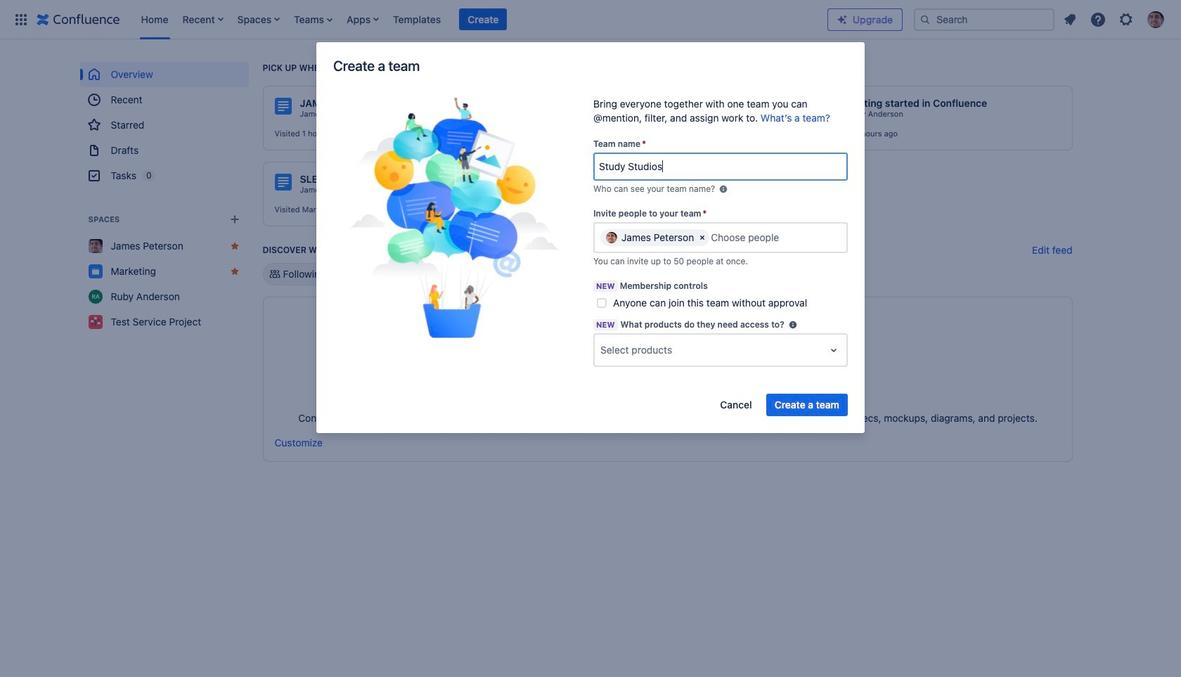 Task type: vqa. For each thing, say whether or not it's contained in the screenshot.
Switch to basic link
no



Task type: describe. For each thing, give the bounding box(es) containing it.
select from this list of atlassian products used by your organization. the addition of any new licenses may affect billing.{br}if you're not an admin, your product requests will be sent to one for approval.{br}access to these products will not be automatically granted for future members added to this team. image
[[788, 319, 799, 331]]

0 horizontal spatial list item
[[178, 0, 228, 39]]

search image
[[920, 14, 931, 25]]

open image
[[826, 342, 843, 359]]

create a space image
[[226, 211, 243, 228]]

global element
[[8, 0, 828, 39]]

unstar this space image
[[229, 241, 240, 252]]

e.g. HR Team, Redesign Project, Team Mango field
[[595, 154, 847, 179]]

1 horizontal spatial list item
[[290, 0, 337, 39]]

unstar this space image
[[229, 266, 240, 277]]

Choose people text field
[[711, 231, 798, 245]]



Task type: locate. For each thing, give the bounding box(es) containing it.
list
[[134, 0, 828, 39], [1058, 7, 1173, 32]]

Search field
[[914, 8, 1055, 31]]

1 horizontal spatial list
[[1058, 7, 1173, 32]]

clear image
[[697, 232, 708, 243]]

list item inside global element
[[459, 8, 507, 31]]

create a team image
[[350, 97, 561, 338]]

0 horizontal spatial list
[[134, 0, 828, 39]]

banner
[[0, 0, 1182, 39]]

premium image
[[837, 14, 848, 25]]

2 horizontal spatial list item
[[459, 8, 507, 31]]

None search field
[[914, 8, 1055, 31]]

:wave: image
[[822, 98, 839, 115], [822, 98, 839, 115]]

create a team element
[[334, 97, 576, 342]]

list item
[[178, 0, 228, 39], [290, 0, 337, 39], [459, 8, 507, 31]]

group
[[80, 62, 249, 188]]

your team name is visible to anyone in your organisation. it may be visible on work shared outside your organisation. image
[[718, 184, 729, 195]]

confluence image
[[37, 11, 120, 28], [37, 11, 120, 28]]

settings icon image
[[1118, 11, 1135, 28]]



